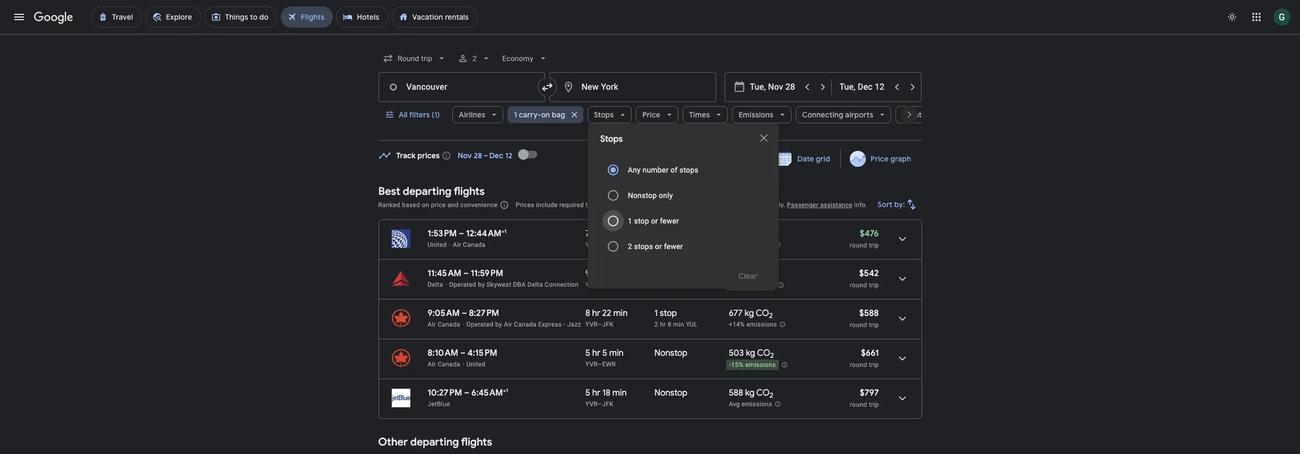Task type: vqa. For each thing, say whether or not it's contained in the screenshot.
1st 304 from the bottom of the main content containing Best returning flights
no



Task type: locate. For each thing, give the bounding box(es) containing it.
1 1 stop flight. element from the top
[[655, 228, 677, 241]]

8
[[586, 308, 590, 319], [668, 321, 672, 328]]

price graph
[[871, 154, 911, 164]]

yvr inside 9 hr 14 min yvr – jfk
[[586, 281, 598, 288]]

1 left carry-
[[514, 110, 517, 119]]

min right 35
[[677, 241, 688, 249]]

co inside the 503 kg co 2
[[757, 348, 771, 358]]

departing down jetblue on the bottom
[[410, 435, 459, 449]]

1 vertical spatial nonstop flight. element
[[655, 388, 688, 400]]

None field
[[378, 49, 451, 68], [498, 49, 553, 68], [378, 49, 451, 68], [498, 49, 553, 68]]

4 trip from the top
[[869, 361, 879, 369]]

and right price
[[448, 201, 459, 209]]

kg
[[746, 268, 755, 279], [745, 308, 754, 319], [746, 348, 755, 358], [745, 388, 755, 398]]

- for 9 hr 14 min
[[730, 282, 731, 289]]

2 stops or fewer
[[628, 242, 683, 251]]

0 vertical spatial price
[[643, 110, 661, 119]]

jfk for 18
[[602, 400, 614, 408]]

kg up avg emissions
[[745, 388, 755, 398]]

1 vertical spatial stop
[[660, 228, 677, 239]]

hr for 7 hr 51 min
[[592, 228, 600, 239]]

and right "charges" at right top
[[714, 201, 725, 209]]

1 stop or fewer
[[628, 217, 679, 225]]

trip inside $476 round trip
[[869, 242, 879, 249]]

1 horizontal spatial delta
[[528, 281, 543, 288]]

1 vertical spatial 8
[[668, 321, 672, 328]]

round for $661
[[850, 361, 867, 369]]

trip down $476
[[869, 242, 879, 249]]

- left jazz on the left bottom of page
[[564, 321, 566, 328]]

Arrival time: 6:45 AM on  Wednesday, November 29. text field
[[472, 387, 508, 398]]

fewer down 1 stop or fewer
[[664, 242, 683, 251]]

– down 'total duration 5 hr 5 min.' element
[[598, 361, 602, 368]]

on left bag
[[541, 110, 550, 119]]

1 vertical spatial nonstop
[[655, 348, 688, 358]]

may apply. passenger assistance
[[752, 201, 853, 209]]

stop up 35
[[660, 228, 677, 239]]

hr for 5 hr 5 min
[[592, 348, 601, 358]]

united down 4:15 pm
[[467, 361, 486, 368]]

0 vertical spatial 8
[[586, 308, 590, 319]]

yvr inside 7 hr 51 min yvr – ewr
[[586, 241, 598, 249]]

min inside 5 hr 5 min yvr – ewr
[[609, 348, 624, 358]]

– right departure time: 1:53 pm. text field
[[459, 228, 464, 239]]

1 vertical spatial stops
[[634, 242, 653, 251]]

any
[[628, 166, 641, 174]]

1 vertical spatial price
[[871, 154, 889, 164]]

0 horizontal spatial price
[[643, 110, 661, 119]]

best departing flights
[[378, 185, 485, 198]]

0 vertical spatial  image
[[449, 241, 451, 249]]

stop for 7 hr 51 min
[[660, 228, 677, 239]]

1 horizontal spatial price
[[871, 154, 889, 164]]

stop inside 1 stop 1 hr 35 min
[[660, 228, 677, 239]]

yvr for 8 hr 22 min
[[586, 321, 598, 328]]

round
[[850, 242, 867, 249], [850, 281, 867, 289], [850, 321, 867, 329], [850, 361, 867, 369], [850, 401, 867, 408]]

yvr for 7 hr 51 min
[[586, 241, 598, 249]]

2 vertical spatial jfk
[[602, 400, 614, 408]]

 image for 1:53 pm
[[449, 241, 451, 249]]

jfk down 14
[[602, 281, 614, 288]]

1 vertical spatial 1 stop flight. element
[[655, 308, 677, 320]]

0 horizontal spatial delta
[[428, 281, 443, 288]]

2 vertical spatial air canada
[[428, 361, 460, 368]]

ranked
[[378, 201, 400, 209]]

hr right 7
[[592, 228, 600, 239]]

trip inside "$797 round trip"
[[869, 401, 879, 408]]

1 carry-on bag
[[514, 110, 565, 119]]

1 trip from the top
[[869, 242, 879, 249]]

operated down leaves vancouver international airport at 11:45 am on tuesday, november 28 and arrives at john f. kennedy international airport at 11:59 pm on tuesday, november 28. element
[[449, 281, 476, 288]]

price for price
[[643, 110, 661, 119]]

flights down the 'leaves vancouver international airport at 10:27 pm on tuesday, november 28 and arrives at john f. kennedy international airport at 6:45 am on wednesday, november 29.' element
[[461, 435, 492, 449]]

kg inside the 503 kg co 2
[[746, 348, 755, 358]]

min inside 8 hr 22 min yvr – jfk
[[614, 308, 628, 319]]

503
[[729, 348, 744, 358]]

1 down for
[[628, 217, 632, 225]]

round for $588
[[850, 321, 867, 329]]

3 jfk from the top
[[602, 400, 614, 408]]

4 round from the top
[[850, 361, 867, 369]]

hr inside 7 hr 51 min yvr – ewr
[[592, 228, 600, 239]]

min inside 7 hr 51 min yvr – ewr
[[612, 228, 627, 239]]

jfk inside 9 hr 14 min yvr – jfk
[[602, 281, 614, 288]]

trip inside "$588 round trip"
[[869, 321, 879, 329]]

departing up ranked based on price and convenience
[[403, 185, 452, 198]]

- down 503
[[730, 361, 731, 369]]

- down 547
[[730, 282, 731, 289]]

min right 14
[[613, 268, 627, 279]]

0 vertical spatial or
[[651, 217, 658, 225]]

1 nonstop flight. element from the top
[[655, 348, 688, 360]]

1 left 35
[[655, 241, 658, 249]]

1 vertical spatial air canada
[[428, 321, 460, 328]]

ewr
[[602, 241, 616, 249], [602, 361, 616, 368]]

co
[[757, 268, 770, 279], [756, 308, 769, 319], [757, 348, 771, 358], [757, 388, 770, 398]]

skywest
[[487, 281, 511, 288]]

jfk down 18
[[602, 400, 614, 408]]

677 kg co 2
[[729, 308, 773, 320]]

fewer down optional
[[660, 217, 679, 225]]

yvr for 5 hr 5 min
[[586, 361, 598, 368]]

2 inside popup button
[[472, 54, 477, 63]]

2 inside the 503 kg co 2
[[771, 351, 774, 360]]

ewr down 'total duration 5 hr 5 min.' element
[[602, 361, 616, 368]]

0 vertical spatial united
[[428, 241, 447, 249]]

542 US dollars text field
[[860, 268, 879, 279]]

flight details. leaves vancouver international airport at 11:45 am on tuesday, november 28 and arrives at john f. kennedy international airport at 11:59 pm on tuesday, november 28. image
[[890, 266, 915, 292]]

1 right 12:44 am
[[504, 228, 507, 235]]

8 hr 22 min yvr – jfk
[[586, 308, 628, 328]]

air canada
[[453, 241, 486, 249], [428, 321, 460, 328], [428, 361, 460, 368]]

date grid button
[[770, 149, 839, 168]]

co up +14% emissions
[[756, 308, 769, 319]]

None text field
[[378, 72, 545, 102], [549, 72, 716, 102], [378, 72, 545, 102], [549, 72, 716, 102]]

stops
[[680, 166, 699, 174], [634, 242, 653, 251]]

operated down 8:27 pm
[[467, 321, 494, 328]]

661 US dollars text field
[[861, 348, 879, 358]]

hr inside 5 hr 18 min yvr – jfk
[[592, 388, 601, 398]]

2 inside 588 kg co 2
[[770, 391, 774, 400]]

jfk down 22
[[602, 321, 614, 328]]

1 up 2 stops or fewer
[[655, 228, 658, 239]]

air canada down 8:10 am
[[428, 361, 460, 368]]

1 up layover (1 of 1) is a 2 hr 8 min layover at montréal-pierre elliott trudeau international airport in montreal. element
[[655, 308, 658, 319]]

flights up convenience
[[454, 185, 485, 198]]

 image
[[449, 241, 451, 249], [445, 281, 447, 288]]

0 vertical spatial fewer
[[660, 217, 679, 225]]

all
[[399, 110, 407, 119]]

2 nonstop flight. element from the top
[[655, 388, 688, 400]]

trip inside $542 round trip
[[869, 281, 879, 289]]

3 trip from the top
[[869, 321, 879, 329]]

0 vertical spatial by
[[478, 281, 485, 288]]

35
[[668, 241, 675, 249]]

1 vertical spatial jfk
[[602, 321, 614, 328]]

hr left 22
[[592, 308, 600, 319]]

0 vertical spatial jfk
[[602, 281, 614, 288]]

2 vertical spatial -
[[730, 361, 731, 369]]

jazz
[[567, 321, 581, 328]]

1 stop flight. element for 7 hr 51 min
[[655, 228, 677, 241]]

times
[[689, 110, 710, 119]]

jfk inside 5 hr 18 min yvr – jfk
[[602, 400, 614, 408]]

hr inside 9 hr 14 min yvr – jfk
[[592, 268, 601, 279]]

min right 18
[[613, 388, 627, 398]]

emissions
[[742, 282, 772, 289], [747, 321, 777, 328], [746, 361, 776, 369], [742, 400, 772, 408]]

0 vertical spatial operated
[[449, 281, 476, 288]]

2 vertical spatial +
[[503, 387, 506, 394]]

jfk for 22
[[602, 321, 614, 328]]

1 ewr from the top
[[602, 241, 616, 249]]

total duration 9 hr 14 min. element
[[586, 268, 655, 280]]

fewer for 2 stops or fewer
[[664, 242, 683, 251]]

0 vertical spatial -
[[730, 282, 731, 289]]

stop inside "1 stop 2 hr 8 min yul"
[[660, 308, 677, 319]]

trip for $588
[[869, 321, 879, 329]]

nonstop flight. element
[[655, 348, 688, 360], [655, 388, 688, 400]]

by down 11:59 pm
[[478, 281, 485, 288]]

co inside 588 kg co 2
[[757, 388, 770, 398]]

stops right of
[[680, 166, 699, 174]]

1 vertical spatial or
[[655, 242, 662, 251]]

price inside popup button
[[643, 110, 661, 119]]

1 right 6:45 am
[[506, 387, 508, 394]]

0 horizontal spatial 8
[[586, 308, 590, 319]]

hr inside 5 hr 5 min yvr – ewr
[[592, 348, 601, 358]]

price inside button
[[871, 154, 889, 164]]

1 horizontal spatial  image
[[449, 241, 451, 249]]

canada down 8:10 am
[[438, 361, 460, 368]]

+ inside 10:27 pm – 6:45 am + 1
[[503, 387, 506, 394]]

kg inside 588 kg co 2
[[745, 388, 755, 398]]

or
[[651, 217, 658, 225], [655, 242, 662, 251]]

leaves vancouver international airport at 9:05 am on tuesday, november 28 and arrives at john f. kennedy international airport at 8:27 pm on tuesday, november 28. element
[[428, 308, 499, 319]]

ewr inside 5 hr 5 min yvr – ewr
[[602, 361, 616, 368]]

trip down 797 us dollars text box
[[869, 401, 879, 408]]

flights for best departing flights
[[454, 185, 485, 198]]

flight details. leaves vancouver international airport at 8:10 am on tuesday, november 28 and arrives at newark liberty international airport at 4:15 pm on tuesday, november 28. image
[[890, 346, 915, 371]]

hr down 8 hr 22 min yvr – jfk at left bottom
[[592, 348, 601, 358]]

departing
[[403, 185, 452, 198], [410, 435, 459, 449]]

3 yvr from the top
[[586, 321, 598, 328]]

+ for 7
[[502, 228, 504, 235]]

1 horizontal spatial united
[[467, 361, 486, 368]]

price right stops 'popup button'
[[643, 110, 661, 119]]

1 stop flight. element for 8 hr 22 min
[[655, 308, 677, 320]]

on inside main content
[[422, 201, 429, 209]]

0 vertical spatial 1 stop flight. element
[[655, 228, 677, 241]]

based
[[402, 201, 420, 209]]

any number of stops
[[628, 166, 699, 174]]

– inside 5 hr 18 min yvr – jfk
[[598, 400, 602, 408]]

0 horizontal spatial  image
[[445, 281, 447, 288]]

stops down stops 'popup button'
[[600, 134, 623, 144]]

kg up +14% emissions
[[745, 308, 754, 319]]

trip inside $661 round trip
[[869, 361, 879, 369]]

assistance
[[820, 201, 853, 209]]

0 vertical spatial nonstop
[[628, 191, 657, 200]]

graph
[[891, 154, 911, 164]]

round inside $661 round trip
[[850, 361, 867, 369]]

Arrival time: 8:27 PM. text field
[[469, 308, 499, 319]]

round down $588 text box
[[850, 321, 867, 329]]

1 vertical spatial fewer
[[664, 242, 683, 251]]

round down $542 at the bottom of the page
[[850, 281, 867, 289]]

hr
[[592, 228, 600, 239], [660, 241, 666, 249], [592, 268, 601, 279], [592, 308, 600, 319], [660, 321, 666, 328], [592, 348, 601, 358], [592, 388, 601, 398]]

2 1 stop flight. element from the top
[[655, 308, 677, 320]]

connection
[[545, 281, 579, 288]]

flights
[[454, 185, 485, 198], [461, 435, 492, 449]]

or down adults.
[[651, 217, 658, 225]]

by down 8:27 pm
[[495, 321, 502, 328]]

jfk for 14
[[602, 281, 614, 288]]

None search field
[[378, 46, 951, 289]]

0 horizontal spatial on
[[422, 201, 429, 209]]

yvr inside 5 hr 18 min yvr – jfk
[[586, 400, 598, 408]]

min for 5 hr 18 min
[[613, 388, 627, 398]]

hr left 18
[[592, 388, 601, 398]]

layover (1 of 1) is a 2 hr 8 min layover at montréal-pierre elliott trudeau international airport in montreal. element
[[655, 320, 724, 329]]

4 yvr from the top
[[586, 361, 598, 368]]

min inside 5 hr 18 min yvr – jfk
[[613, 388, 627, 398]]

canada left express
[[514, 321, 537, 328]]

2 trip from the top
[[869, 281, 879, 289]]

only
[[659, 191, 673, 200]]

or for stops
[[655, 242, 662, 251]]

1 horizontal spatial by
[[495, 321, 502, 328]]

stop up layover (1 of 1) is a 2 hr 8 min layover at montréal-pierre elliott trudeau international airport in montreal. element
[[660, 308, 677, 319]]

1 vertical spatial on
[[422, 201, 429, 209]]

2 ewr from the top
[[602, 361, 616, 368]]

round inside $542 round trip
[[850, 281, 867, 289]]

delta down departure time: 11:45 am. text field
[[428, 281, 443, 288]]

1 inside 10:27 pm – 6:45 am + 1
[[506, 387, 508, 394]]

1 yvr from the top
[[586, 241, 598, 249]]

hr left 35
[[660, 241, 666, 249]]

price button
[[636, 102, 679, 127]]

1 horizontal spatial and
[[714, 201, 725, 209]]

round inside "$588 round trip"
[[850, 321, 867, 329]]

flight details. leaves vancouver international airport at 10:27 pm on tuesday, november 28 and arrives at john f. kennedy international airport at 6:45 am on wednesday, november 29. image
[[890, 386, 915, 411]]

1 vertical spatial departing
[[410, 435, 459, 449]]

1 stop 2 hr 8 min yul
[[655, 308, 698, 328]]

fewer
[[660, 217, 679, 225], [664, 242, 683, 251]]

co up -8% emissions on the bottom right
[[757, 268, 770, 279]]

on inside popup button
[[541, 110, 550, 119]]

$476
[[860, 228, 879, 239]]

round down $476
[[850, 242, 867, 249]]

leaves vancouver international airport at 10:27 pm on tuesday, november 28 and arrives at john f. kennedy international airport at 6:45 am on wednesday, november 29. element
[[428, 387, 508, 398]]

1 and from the left
[[448, 201, 459, 209]]

1 vertical spatial ewr
[[602, 361, 616, 368]]

trip down $588
[[869, 321, 879, 329]]

5 trip from the top
[[869, 401, 879, 408]]

min for 5 hr 5 min
[[609, 348, 624, 358]]

nonstop for 5 hr 5 min
[[655, 348, 688, 358]]

1 inside "1 stop 2 hr 8 min yul"
[[655, 308, 658, 319]]

emissions down 547 kg co
[[742, 282, 772, 289]]

total duration 8 hr 22 min. element
[[586, 308, 655, 320]]

yvr for 5 hr 18 min
[[586, 400, 598, 408]]

adults.
[[639, 201, 660, 209]]

optional charges and
[[661, 201, 726, 209]]

round for $476
[[850, 242, 867, 249]]

0 vertical spatial stops
[[680, 166, 699, 174]]

5 round from the top
[[850, 401, 867, 408]]

0 horizontal spatial by
[[478, 281, 485, 288]]

price for price graph
[[871, 154, 889, 164]]

by for skywest
[[478, 281, 485, 288]]

1 vertical spatial operated
[[467, 321, 494, 328]]

2 jfk from the top
[[602, 321, 614, 328]]

sort
[[878, 200, 893, 209]]

flight details. leaves vancouver international airport at 1:53 pm on tuesday, november 28 and arrives at newark liberty international airport at 12:44 am on wednesday, november 29. image
[[890, 226, 915, 252]]

price left graph
[[871, 154, 889, 164]]

0 vertical spatial flights
[[454, 185, 485, 198]]

leaves vancouver international airport at 1:53 pm on tuesday, november 28 and arrives at newark liberty international airport at 12:44 am on wednesday, november 29. element
[[428, 228, 507, 239]]

0 vertical spatial nonstop flight. element
[[655, 348, 688, 360]]

trip down $542 at the bottom of the page
[[869, 281, 879, 289]]

1 inside stops option group
[[628, 217, 632, 225]]

flights for other departing flights
[[461, 435, 492, 449]]

stop
[[634, 217, 649, 225], [660, 228, 677, 239], [660, 308, 677, 319]]

0 vertical spatial stops
[[594, 110, 614, 119]]

operated
[[449, 281, 476, 288], [467, 321, 494, 328]]

2 inside stops option group
[[628, 242, 632, 251]]

min inside 9 hr 14 min yvr – jfk
[[613, 268, 627, 279]]

hr right 9 on the left
[[592, 268, 601, 279]]

yvr down 'total duration 5 hr 5 min.' element
[[586, 361, 598, 368]]

3 round from the top
[[850, 321, 867, 329]]

1 carry-on bag button
[[508, 102, 583, 127]]

0 vertical spatial on
[[541, 110, 550, 119]]

main content
[[378, 142, 922, 454]]

9
[[586, 268, 590, 279]]

stops down total duration 7 hr 51 min. element
[[634, 242, 653, 251]]

date grid
[[797, 154, 830, 164]]

8 left 22
[[586, 308, 590, 319]]

min down 8 hr 22 min yvr – jfk at left bottom
[[609, 348, 624, 358]]

all filters (1)
[[399, 110, 440, 119]]

min right 51
[[612, 228, 627, 239]]

airlines
[[459, 110, 486, 119]]

7
[[586, 228, 590, 239]]

air canada down the departure time: 9:05 am. text field
[[428, 321, 460, 328]]

2 vertical spatial stop
[[660, 308, 677, 319]]

+14%
[[729, 321, 745, 328]]

yvr inside 5 hr 5 min yvr – ewr
[[586, 361, 598, 368]]

co inside 677 kg co 2
[[756, 308, 769, 319]]

round down 661 us dollars text field
[[850, 361, 867, 369]]

optional
[[661, 201, 686, 209]]

– down 51
[[598, 241, 602, 249]]

2 vertical spatial nonstop
[[655, 388, 688, 398]]

1 vertical spatial flights
[[461, 435, 492, 449]]

0 vertical spatial ewr
[[602, 241, 616, 249]]

yvr inside 8 hr 22 min yvr – jfk
[[586, 321, 598, 328]]

1 vertical spatial +
[[502, 228, 504, 235]]

min left yul
[[673, 321, 684, 328]]

0 vertical spatial departing
[[403, 185, 452, 198]]

round inside "$797 round trip"
[[850, 401, 867, 408]]

8 inside 8 hr 22 min yvr – jfk
[[586, 308, 590, 319]]

or left 35
[[655, 242, 662, 251]]

kg inside 677 kg co 2
[[745, 308, 754, 319]]

1 vertical spatial  image
[[445, 281, 447, 288]]

Departure time: 11:45 AM. text field
[[428, 268, 462, 279]]

– down total duration 9 hr 14 min. element
[[598, 281, 602, 288]]

nonstop flight. element for 5 hr 18 min
[[655, 388, 688, 400]]

air
[[453, 241, 461, 249], [428, 321, 436, 328], [504, 321, 512, 328], [428, 361, 436, 368]]

677
[[729, 308, 743, 319]]

$588 round trip
[[850, 308, 879, 329]]

hr inside 1 stop 1 hr 35 min
[[660, 241, 666, 249]]

delta right dba at bottom
[[528, 281, 543, 288]]

nonstop inside stops option group
[[628, 191, 657, 200]]

ewr for 51
[[602, 241, 616, 249]]

1 vertical spatial by
[[495, 321, 502, 328]]

0 vertical spatial stop
[[634, 217, 649, 225]]

5 inside 5 hr 18 min yvr – jfk
[[586, 388, 590, 398]]

on left price
[[422, 201, 429, 209]]

stops right bag
[[594, 110, 614, 119]]

min for 9 hr 14 min
[[613, 268, 627, 279]]

fees
[[609, 201, 622, 209]]

+14% emissions
[[729, 321, 777, 328]]

hr left yul
[[660, 321, 666, 328]]

2 yvr from the top
[[586, 281, 598, 288]]

yvr
[[586, 241, 598, 249], [586, 281, 598, 288], [586, 321, 598, 328], [586, 361, 598, 368], [586, 400, 598, 408]]

yvr down 9 on the left
[[586, 281, 598, 288]]

canada down the departure time: 9:05 am. text field
[[438, 321, 460, 328]]

5
[[586, 348, 590, 358], [603, 348, 607, 358], [586, 388, 590, 398]]

-
[[730, 282, 731, 289], [564, 321, 566, 328], [730, 361, 731, 369]]

kg for 588
[[745, 388, 755, 398]]

on
[[541, 110, 550, 119], [422, 201, 429, 209]]

yvr down total duration 5 hr 18 min. element at the bottom
[[586, 400, 598, 408]]

round down 797 us dollars text box
[[850, 401, 867, 408]]

1 horizontal spatial stops
[[680, 166, 699, 174]]

nonstop
[[628, 191, 657, 200], [655, 348, 688, 358], [655, 388, 688, 398]]

0 horizontal spatial and
[[448, 201, 459, 209]]

united down 1:53 pm
[[428, 241, 447, 249]]

yvr down 7
[[586, 241, 598, 249]]

+ inside 1:53 pm – 12:44 am + 1
[[502, 228, 504, 235]]

1 horizontal spatial 8
[[668, 321, 672, 328]]

min right 22
[[614, 308, 628, 319]]

delta
[[428, 281, 443, 288], [528, 281, 543, 288]]

–
[[459, 228, 464, 239], [598, 241, 602, 249], [464, 268, 469, 279], [598, 281, 602, 288], [462, 308, 467, 319], [598, 321, 602, 328], [460, 348, 466, 358], [598, 361, 602, 368], [464, 388, 469, 398], [598, 400, 602, 408]]

– down total duration 8 hr 22 min. element
[[598, 321, 602, 328]]

8 left yul
[[668, 321, 672, 328]]

jfk inside 8 hr 22 min yvr – jfk
[[602, 321, 614, 328]]

588 US dollars text field
[[860, 308, 879, 319]]

$797
[[860, 388, 879, 398]]

– down total duration 5 hr 18 min. element at the bottom
[[598, 400, 602, 408]]

– left the 8:27 pm text field
[[462, 308, 467, 319]]

co up -15% emissions
[[757, 348, 771, 358]]

2
[[472, 54, 477, 63], [634, 201, 638, 209], [628, 242, 632, 251], [769, 311, 773, 320], [655, 321, 658, 328], [771, 351, 774, 360], [770, 391, 774, 400]]

1 horizontal spatial on
[[541, 110, 550, 119]]

air canada down 1:53 pm – 12:44 am + 1
[[453, 241, 486, 249]]

1 stop flight. element
[[655, 228, 677, 241], [655, 308, 677, 320]]

emissions down 677 kg co 2
[[747, 321, 777, 328]]

 image for 11:45 am
[[445, 281, 447, 288]]

5 yvr from the top
[[586, 400, 598, 408]]

 image down 1:53 pm
[[449, 241, 451, 249]]

total duration 5 hr 5 min. element
[[586, 348, 655, 360]]

2 round from the top
[[850, 281, 867, 289]]

times button
[[683, 102, 728, 127]]

1 jfk from the top
[[602, 281, 614, 288]]

1 round from the top
[[850, 242, 867, 249]]

ewr inside 7 hr 51 min yvr – ewr
[[602, 241, 616, 249]]

9:05 am – 8:27 pm
[[428, 308, 499, 319]]

round inside $476 round trip
[[850, 242, 867, 249]]

stop down adults.
[[634, 217, 649, 225]]

dba
[[513, 281, 526, 288]]

– left 6:45 am
[[464, 388, 469, 398]]

-8% emissions
[[730, 282, 772, 289]]

14
[[603, 268, 611, 279]]

hr inside 8 hr 22 min yvr – jfk
[[592, 308, 600, 319]]

ewr down 51
[[602, 241, 616, 249]]

kg up -15% emissions
[[746, 348, 755, 358]]

nonstop flight. element for 5 hr 5 min
[[655, 348, 688, 360]]

8:27 pm
[[469, 308, 499, 319]]

canada
[[463, 241, 486, 249], [438, 321, 460, 328], [514, 321, 537, 328], [438, 361, 460, 368]]



Task type: describe. For each thing, give the bounding box(es) containing it.
8 inside "1 stop 2 hr 8 min yul"
[[668, 321, 672, 328]]

Departure time: 1:53 PM. text field
[[428, 228, 457, 239]]

on for based
[[422, 201, 429, 209]]

co for 547 kg co
[[757, 268, 770, 279]]

all filters (1) button
[[378, 102, 448, 127]]

4:15 pm
[[468, 348, 497, 358]]

on for carry-
[[541, 110, 550, 119]]

by for air
[[495, 321, 502, 328]]

connecting
[[802, 110, 844, 119]]

price
[[431, 201, 446, 209]]

0 vertical spatial air canada
[[453, 241, 486, 249]]

passenger
[[787, 201, 819, 209]]

2 inside "1 stop 2 hr 8 min yul"
[[655, 321, 658, 328]]

0 horizontal spatial stops
[[634, 242, 653, 251]]

588
[[729, 388, 743, 398]]

emissions down 588 kg co 2
[[742, 400, 772, 408]]

of
[[671, 166, 678, 174]]

6:45 am
[[472, 388, 503, 398]]

convenience
[[460, 201, 498, 209]]

learn more about tracked prices image
[[442, 151, 452, 160]]

hr for 5 hr 18 min
[[592, 388, 601, 398]]

+ for 5
[[503, 387, 506, 394]]

– inside 8 hr 22 min yvr – jfk
[[598, 321, 602, 328]]

charges
[[688, 201, 712, 209]]

find the best price region
[[378, 142, 922, 177]]

taxes
[[586, 201, 602, 209]]

51
[[602, 228, 610, 239]]

learn more about ranking image
[[500, 200, 509, 210]]

kg for 677
[[745, 308, 754, 319]]

11:59 pm
[[471, 268, 503, 279]]

other
[[378, 435, 408, 449]]

1 vertical spatial -
[[564, 321, 566, 328]]

1:53 pm
[[428, 228, 457, 239]]

operated for operated by air canada express - jazz
[[467, 321, 494, 328]]

– inside 1:53 pm – 12:44 am + 1
[[459, 228, 464, 239]]

canada down 1:53 pm – 12:44 am + 1
[[463, 241, 486, 249]]

co for 677 kg co 2
[[756, 308, 769, 319]]

airlines button
[[453, 102, 504, 127]]

1 delta from the left
[[428, 281, 443, 288]]

hr for 8 hr 22 min
[[592, 308, 600, 319]]

2 delta from the left
[[528, 281, 543, 288]]

min for 7 hr 51 min
[[612, 228, 627, 239]]

$661
[[861, 348, 879, 358]]

– inside 5 hr 5 min yvr – ewr
[[598, 361, 602, 368]]

express
[[538, 321, 562, 328]]

main content containing best departing flights
[[378, 142, 922, 454]]

fewer for 1 stop or fewer
[[660, 217, 679, 225]]

10:27 pm
[[428, 388, 462, 398]]

nonstop for 5 hr 18 min
[[655, 388, 688, 398]]

total duration 5 hr 18 min. element
[[586, 388, 655, 400]]

main menu image
[[13, 11, 25, 23]]

leaves vancouver international airport at 8:10 am on tuesday, november 28 and arrives at newark liberty international airport at 4:15 pm on tuesday, november 28. element
[[428, 348, 497, 358]]

- for 5 hr 5 min
[[730, 361, 731, 369]]

Departure time: 9:05 AM. text field
[[428, 308, 460, 319]]

– left arrival time: 4:15 pm. text field
[[460, 348, 466, 358]]

stops option group
[[600, 157, 766, 259]]

price graph button
[[843, 149, 920, 168]]

yul
[[686, 321, 698, 328]]

grid
[[816, 154, 830, 164]]

stop for 8 hr 22 min
[[660, 308, 677, 319]]

1 stop 1 hr 35 min
[[655, 228, 688, 249]]

797 US dollars text field
[[860, 388, 879, 398]]

stops button
[[588, 102, 632, 127]]

for
[[624, 201, 632, 209]]

1 vertical spatial stops
[[600, 134, 623, 144]]

none search field containing stops
[[378, 46, 951, 289]]

by:
[[894, 200, 905, 209]]

18
[[603, 388, 611, 398]]

Arrival time: 11:59 PM. text field
[[471, 268, 503, 279]]

$476 round trip
[[850, 228, 879, 249]]

2 and from the left
[[714, 201, 725, 209]]

1 inside popup button
[[514, 110, 517, 119]]

duration
[[902, 110, 933, 119]]

hr for 9 hr 14 min
[[592, 268, 601, 279]]

layover (1 of 1) is a 1 hr 35 min layover at o'hare international airport in chicago. element
[[655, 241, 724, 249]]

0 vertical spatial +
[[604, 201, 607, 209]]

kg for 547
[[746, 268, 755, 279]]

jetblue
[[428, 400, 450, 408]]

close dialog image
[[758, 132, 770, 144]]

stop inside option group
[[634, 217, 649, 225]]

min inside "1 stop 2 hr 8 min yul"
[[673, 321, 684, 328]]

nov 28 – dec 12
[[458, 151, 513, 160]]

– inside 9 hr 14 min yvr – jfk
[[598, 281, 602, 288]]

– left 11:59 pm
[[464, 268, 469, 279]]

trip for $661
[[869, 361, 879, 369]]

trip for $542
[[869, 281, 879, 289]]

air canada for 9:05 am
[[428, 321, 460, 328]]

stops inside 'popup button'
[[594, 110, 614, 119]]

co for 588 kg co 2
[[757, 388, 770, 398]]

ewr for 5
[[602, 361, 616, 368]]

12:44 am
[[466, 228, 502, 239]]

Departure time: 8:10 AM. text field
[[428, 348, 458, 358]]

7 hr 51 min yvr – ewr
[[586, 228, 627, 249]]

Departure time: 10:27 PM. text field
[[428, 388, 462, 398]]

$542 round trip
[[850, 268, 879, 289]]

15%
[[731, 361, 744, 369]]

Arrival time: 4:15 PM. text field
[[468, 348, 497, 358]]

Arrival time: 12:44 AM on  Wednesday, November 29. text field
[[466, 228, 507, 239]]

0 horizontal spatial united
[[428, 241, 447, 249]]

track
[[396, 151, 416, 160]]

date
[[797, 154, 814, 164]]

8:10 am
[[428, 348, 458, 358]]

bag
[[552, 110, 565, 119]]

trip for $476
[[869, 242, 879, 249]]

5 hr 5 min yvr – ewr
[[586, 348, 624, 368]]

1 vertical spatial united
[[467, 361, 486, 368]]

28 – dec
[[474, 151, 504, 160]]

9:05 am
[[428, 308, 460, 319]]

2 inside 677 kg co 2
[[769, 311, 773, 320]]

round for $797
[[850, 401, 867, 408]]

11:45 am – 11:59 pm
[[428, 268, 503, 279]]

or for stop
[[651, 217, 658, 225]]

2 button
[[453, 46, 496, 71]]

next image
[[897, 102, 922, 127]]

co for 503 kg co 2
[[757, 348, 771, 358]]

8%
[[731, 282, 740, 289]]

prices
[[418, 151, 440, 160]]

5 for 18
[[586, 388, 590, 398]]

588 kg co 2
[[729, 388, 774, 400]]

departing for other
[[410, 435, 459, 449]]

547 kg co
[[729, 268, 770, 279]]

include
[[536, 201, 558, 209]]

change appearance image
[[1220, 4, 1245, 30]]

number
[[643, 166, 669, 174]]

emissions button
[[733, 102, 792, 127]]

operated by air canada express - jazz
[[467, 321, 581, 328]]

hr inside "1 stop 2 hr 8 min yul"
[[660, 321, 666, 328]]

total duration 7 hr 51 min. element
[[586, 228, 655, 241]]

kg for 503
[[746, 348, 755, 358]]

airports
[[845, 110, 874, 119]]

round for $542
[[850, 281, 867, 289]]

apply.
[[768, 201, 786, 209]]

connecting airports
[[802, 110, 874, 119]]

flight details. leaves vancouver international airport at 9:05 am on tuesday, november 28 and arrives at john f. kennedy international airport at 8:27 pm on tuesday, november 28. image
[[890, 306, 915, 331]]

-15% emissions
[[730, 361, 776, 369]]

duration button
[[896, 102, 951, 127]]

Return text field
[[840, 73, 889, 101]]

9 hr 14 min yvr – jfk
[[586, 268, 627, 288]]

filters
[[409, 110, 430, 119]]

leaves vancouver international airport at 11:45 am on tuesday, november 28 and arrives at john f. kennedy international airport at 11:59 pm on tuesday, november 28. element
[[428, 268, 503, 279]]

(1)
[[431, 110, 440, 119]]

emissions down the 503 kg co 2
[[746, 361, 776, 369]]

departing for best
[[403, 185, 452, 198]]

operated by skywest dba delta connection
[[449, 281, 579, 288]]

swap origin and destination. image
[[541, 81, 554, 93]]

Departure text field
[[750, 73, 799, 101]]

yvr for 9 hr 14 min
[[586, 281, 598, 288]]

prices
[[516, 201, 534, 209]]

1 inside 1:53 pm – 12:44 am + 1
[[504, 228, 507, 235]]

connecting airports button
[[796, 102, 892, 127]]

$588
[[860, 308, 879, 319]]

– inside 10:27 pm – 6:45 am + 1
[[464, 388, 469, 398]]

min for 8 hr 22 min
[[614, 308, 628, 319]]

loading results progress bar
[[0, 34, 1300, 36]]

nonstop only
[[628, 191, 673, 200]]

8:10 am – 4:15 pm
[[428, 348, 497, 358]]

operated for operated by skywest dba delta connection
[[449, 281, 476, 288]]

503 kg co 2
[[729, 348, 774, 360]]

best
[[378, 185, 400, 198]]

air canada for 8:10 am
[[428, 361, 460, 368]]

min inside 1 stop 1 hr 35 min
[[677, 241, 688, 249]]

may
[[754, 201, 766, 209]]

– inside 7 hr 51 min yvr – ewr
[[598, 241, 602, 249]]

5 for 5
[[586, 348, 590, 358]]

carry-
[[519, 110, 541, 119]]

required
[[560, 201, 584, 209]]

avg
[[729, 400, 740, 408]]

476 US dollars text field
[[860, 228, 879, 239]]

sort by: button
[[873, 192, 922, 217]]

track prices
[[396, 151, 440, 160]]

trip for $797
[[869, 401, 879, 408]]

sort by:
[[878, 200, 905, 209]]



